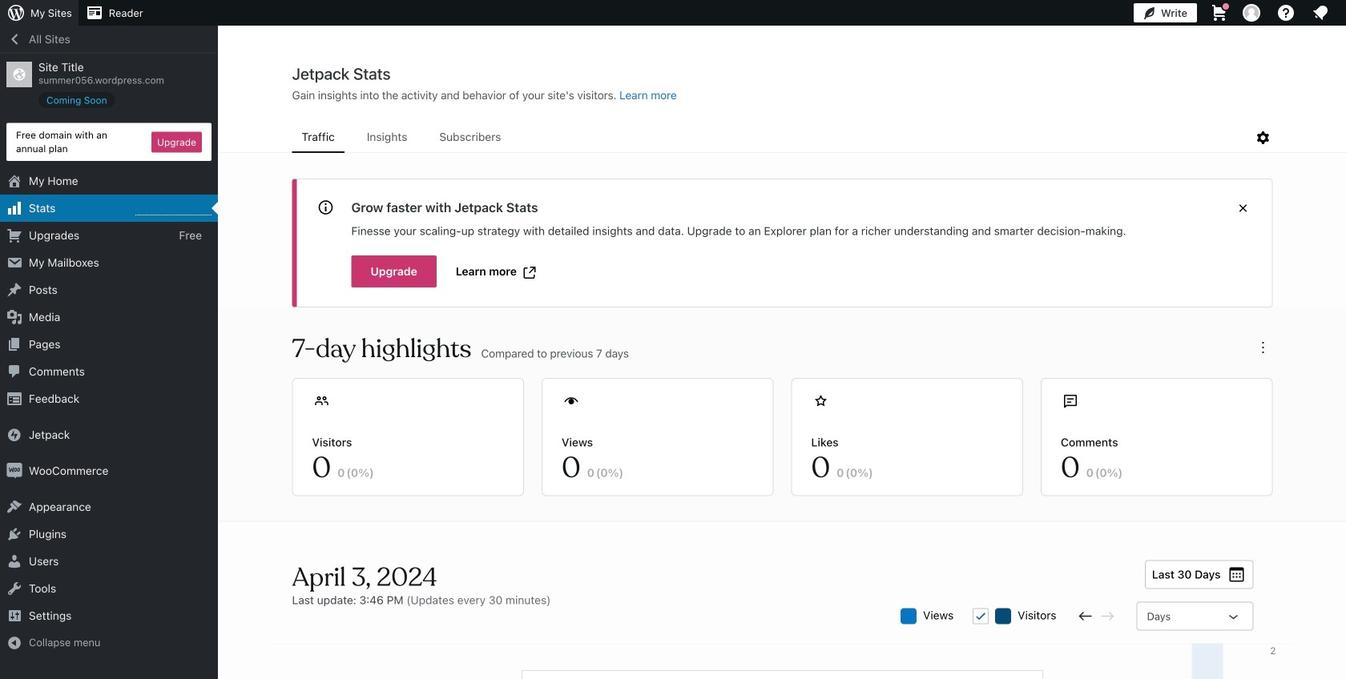 Task type: describe. For each thing, give the bounding box(es) containing it.
help image
[[1277, 3, 1296, 22]]

close image
[[1234, 199, 1254, 218]]

manage your notifications image
[[1312, 3, 1331, 22]]

jetpack stats main content
[[219, 63, 1347, 680]]

none checkbox inside jetpack stats "main content"
[[974, 609, 990, 625]]



Task type: locate. For each thing, give the bounding box(es) containing it.
menu inside jetpack stats "main content"
[[292, 123, 1254, 153]]

highest hourly views 0 image
[[136, 205, 212, 216]]

my shopping cart image
[[1211, 3, 1230, 22]]

1 vertical spatial img image
[[6, 463, 22, 480]]

img image
[[6, 427, 22, 443], [6, 463, 22, 480]]

0 vertical spatial img image
[[6, 427, 22, 443]]

None checkbox
[[974, 609, 990, 625]]

1 img image from the top
[[6, 427, 22, 443]]

menu
[[292, 123, 1254, 153]]

2 img image from the top
[[6, 463, 22, 480]]

my profile image
[[1244, 4, 1261, 22]]



Task type: vqa. For each thing, say whether or not it's contained in the screenshot.
with in the You signed in with the Google account noahlottofthings@gmail.com for the first time. View your login settings
no



